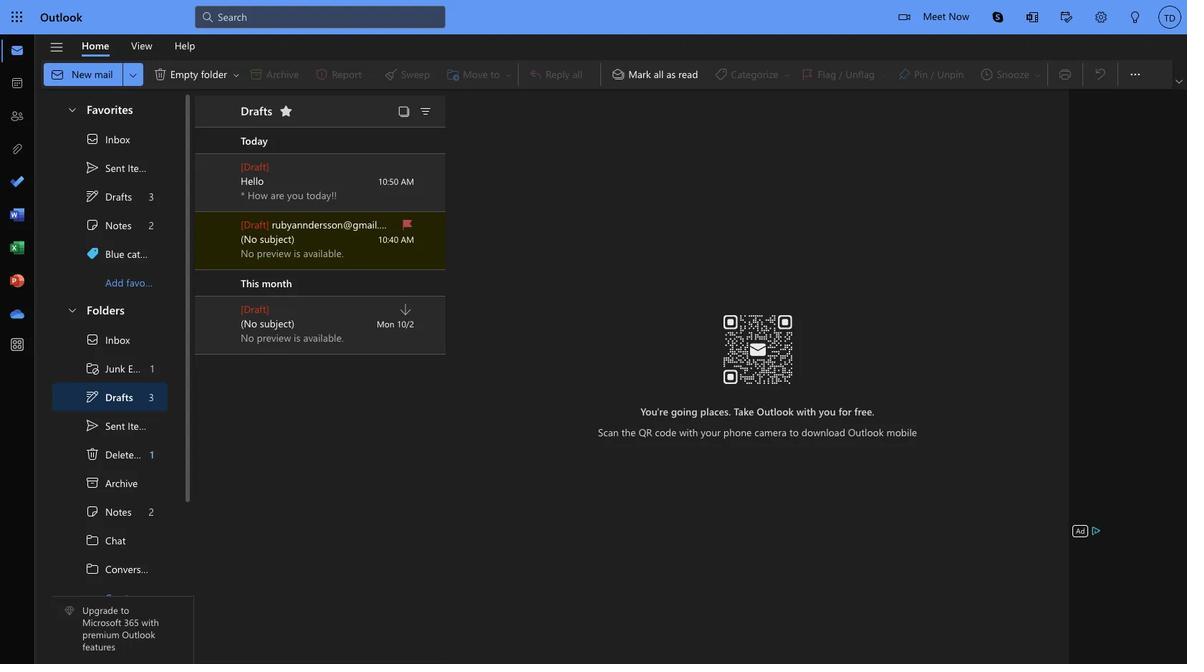 Task type: describe. For each thing, give the bounding box(es) containing it.
 inbox for 
[[85, 132, 130, 146]]

empty
[[170, 67, 198, 81]]

upgrade
[[82, 604, 118, 617]]

move & delete group
[[44, 60, 515, 89]]

upgrade to microsoft 365 with premium outlook features
[[82, 604, 159, 653]]

drafts for first  tree item
[[105, 190, 132, 203]]

files image
[[10, 143, 24, 157]]

folder for create
[[158, 591, 184, 604]]

phone
[[724, 425, 752, 439]]

1  tree item from the top
[[52, 211, 168, 239]]

create
[[105, 591, 134, 604]]

deleted
[[105, 448, 140, 461]]

help button
[[164, 34, 206, 57]]

today
[[241, 134, 268, 147]]

hello
[[241, 174, 264, 188]]

home
[[82, 38, 109, 52]]

 button for folders
[[59, 297, 84, 323]]

as
[[667, 67, 676, 81]]

now
[[949, 9, 970, 23]]


[[85, 476, 100, 490]]

code
[[655, 425, 677, 439]]

am for * how are you today!!
[[401, 176, 414, 187]]

 button
[[394, 101, 414, 121]]

 search field
[[195, 0, 446, 32]]

people image
[[10, 110, 24, 124]]

3 for 2nd  tree item from the top
[[149, 390, 154, 404]]

2 for first  tree item from the top
[[149, 218, 154, 232]]

archive
[[105, 476, 138, 490]]


[[1061, 11, 1073, 23]]

view
[[131, 38, 152, 52]]

 for 
[[85, 333, 100, 347]]

this month heading
[[195, 270, 446, 297]]

mon
[[377, 318, 395, 330]]

no for 
[[241, 247, 254, 260]]

application containing outlook
[[0, 0, 1187, 664]]

today!!
[[306, 188, 337, 202]]

create new folder tree item
[[52, 583, 184, 612]]

 button for 
[[231, 63, 242, 86]]

qr
[[639, 425, 652, 439]]

view button
[[120, 34, 163, 57]]

word image
[[10, 209, 24, 223]]

powerpoint image
[[10, 274, 24, 289]]

 button for 
[[123, 63, 143, 86]]

chat
[[105, 534, 126, 547]]


[[1130, 11, 1142, 23]]

 archive
[[85, 476, 138, 490]]

1 inside  junk email 1
[[150, 362, 154, 375]]

10:50 am
[[378, 176, 414, 187]]


[[201, 10, 215, 24]]


[[1027, 11, 1038, 23]]

new
[[137, 591, 155, 604]]

rubyanndersson@gmail.com
[[272, 218, 399, 231]]

the
[[622, 425, 636, 439]]

places.
[[701, 405, 731, 418]]

mail
[[94, 67, 113, 81]]

(no for 
[[241, 317, 257, 330]]


[[1096, 11, 1107, 23]]

scan
[[598, 425, 619, 439]]

message list section
[[195, 92, 446, 664]]


[[398, 105, 411, 118]]

2  tree item from the top
[[52, 497, 168, 526]]

1 horizontal spatial with
[[680, 425, 698, 439]]

2  tree item from the top
[[52, 383, 168, 411]]

 for  empty folder 
[[153, 67, 167, 82]]

meet
[[923, 9, 946, 23]]

you inside you're going places. take outlook with you for free. scan the qr code with your phone camera to download outlook mobile
[[819, 405, 836, 418]]


[[611, 67, 626, 82]]

features
[[82, 641, 115, 653]]

favorites tree
[[52, 90, 168, 297]]

category
[[127, 247, 166, 261]]

inbox for 
[[105, 132, 130, 146]]

3 for first  tree item
[[149, 190, 154, 203]]

read
[[679, 67, 698, 81]]

your
[[701, 425, 721, 439]]

1 select a message checkbox from the top
[[212, 163, 241, 186]]

you're
[[641, 405, 669, 418]]

 deleted items
[[85, 447, 167, 462]]

 button
[[1015, 0, 1050, 37]]

tab list containing home
[[71, 34, 206, 57]]

to inside you're going places. take outlook with you for free. scan the qr code with your phone camera to download outlook mobile
[[790, 425, 799, 439]]

 blue category
[[85, 247, 166, 261]]

 tree item for 
[[52, 325, 168, 354]]

 sent items inside favorites 'tree'
[[85, 161, 152, 175]]

2  tree item from the top
[[52, 555, 168, 583]]

 notes for first  tree item from the top
[[85, 218, 132, 232]]

 tree item for 
[[52, 125, 168, 153]]

outlook link
[[40, 0, 82, 34]]

this
[[241, 276, 259, 290]]

you're going places. take outlook with you for free. scan the qr code with your phone camera to download outlook mobile
[[598, 405, 917, 439]]

1 [draft] from the top
[[241, 160, 269, 173]]

camera
[[755, 425, 787, 439]]

message list no items selected list box
[[195, 128, 446, 664]]

 button for favorites
[[59, 96, 84, 123]]

2  sent items from the top
[[85, 419, 152, 433]]

items for first  tree item from the top of the page
[[128, 161, 152, 175]]

 for  deleted items
[[85, 447, 100, 462]]

(no subject) for 
[[241, 317, 295, 330]]

set your advertising preferences image
[[1091, 525, 1102, 537]]

drafts 
[[241, 103, 293, 118]]

1  tree item from the top
[[52, 182, 168, 211]]

tree containing 
[[52, 325, 184, 612]]

 empty folder 
[[153, 67, 241, 82]]

 tree item
[[52, 354, 168, 383]]

2 horizontal spatial with
[[797, 405, 816, 418]]

drafts inside drafts 
[[241, 103, 273, 118]]

 junk email 1
[[85, 361, 154, 376]]

 tree item
[[52, 239, 168, 268]]

10:40
[[378, 234, 399, 245]]

left-rail-appbar navigation
[[3, 34, 32, 331]]


[[1176, 78, 1183, 85]]

free.
[[855, 405, 875, 418]]

month
[[262, 276, 292, 290]]

 button
[[1050, 0, 1084, 37]]

mobile
[[887, 425, 917, 439]]

 notes for first  tree item from the bottom
[[85, 505, 132, 519]]

 inside  empty folder 
[[232, 71, 241, 79]]


[[50, 67, 64, 82]]

 for 
[[85, 562, 100, 576]]

 inside favorites 'tree'
[[85, 161, 100, 175]]


[[1129, 67, 1143, 82]]

10:50
[[378, 176, 399, 187]]

[draft] inside [draft] rubyanndersson@gmail.com 
[[241, 218, 269, 231]]

 inside favorites tree item
[[67, 104, 78, 115]]

 button
[[981, 0, 1015, 34]]

 mark all as read
[[611, 67, 698, 82]]

 right the mail on the top of page
[[127, 69, 139, 81]]


[[85, 361, 100, 376]]


[[279, 104, 293, 118]]

2  from the top
[[85, 419, 100, 433]]

 button
[[1084, 0, 1119, 37]]

folder for 
[[201, 67, 227, 81]]

today heading
[[195, 128, 446, 154]]

 drafts for first  tree item
[[85, 189, 132, 204]]

calendar image
[[10, 77, 24, 91]]

 tree item
[[52, 440, 168, 469]]

all
[[654, 67, 664, 81]]

10:40 am
[[378, 234, 414, 245]]

drafts for 2nd  tree item from the top
[[105, 390, 133, 404]]

2  tree item from the top
[[52, 411, 168, 440]]

are
[[271, 188, 284, 202]]

subject) for 
[[260, 232, 295, 246]]

add
[[105, 276, 124, 289]]

outlook up "camera" at the right bottom of page
[[757, 405, 794, 418]]



Task type: vqa. For each thing, say whether or not it's contained in the screenshot.
Drafts
yes



Task type: locate. For each thing, give the bounding box(es) containing it.
1 inbox from the top
[[105, 132, 130, 146]]

mail image
[[10, 44, 24, 58]]

0 vertical spatial 2
[[149, 218, 154, 232]]

1 vertical spatial 
[[85, 562, 100, 576]]

tab list
[[71, 34, 206, 57]]

1 vertical spatial 
[[85, 333, 100, 347]]


[[419, 105, 433, 119]]

2  drafts from the top
[[85, 390, 133, 404]]

1 2 from the top
[[149, 218, 154, 232]]

 up 
[[85, 218, 100, 232]]

 inside favorites 'tree'
[[85, 132, 100, 146]]

subject) for 
[[260, 317, 295, 330]]

is down this month heading
[[294, 331, 301, 345]]

select a message checkbox down this
[[212, 306, 241, 329]]

(no subject) for 
[[241, 232, 295, 246]]

subject)
[[260, 232, 295, 246], [260, 317, 295, 330]]

0 vertical spatial am
[[401, 176, 414, 187]]

1 vertical spatial  tree item
[[52, 383, 168, 411]]

no up this
[[241, 247, 254, 260]]

1 vertical spatial 2
[[149, 505, 154, 518]]

sent
[[105, 161, 125, 175], [105, 419, 125, 433]]

 tree item down  archive
[[52, 497, 168, 526]]

inbox up  junk email 1
[[105, 333, 130, 347]]

 inbox for 
[[85, 333, 130, 347]]

is up this month heading
[[294, 247, 301, 260]]

outlook banner
[[0, 0, 1187, 37]]

0 vertical spatial with
[[797, 405, 816, 418]]

take
[[734, 405, 754, 418]]

more apps image
[[10, 338, 24, 353]]

(no
[[241, 232, 257, 246], [241, 317, 257, 330]]

Search for email, meetings, files and more. field
[[216, 9, 437, 24]]

1 vertical spatial  tree item
[[52, 325, 168, 354]]

with
[[797, 405, 816, 418], [680, 425, 698, 439], [142, 617, 159, 629]]

0 vertical spatial no
[[241, 247, 254, 260]]

1 (no subject) from the top
[[241, 232, 295, 246]]

 tree item
[[52, 469, 168, 497]]

1 vertical spatial  sent items
[[85, 419, 152, 433]]

available. down this month heading
[[303, 331, 344, 345]]

 tree item up junk
[[52, 325, 168, 354]]

2 3 from the top
[[149, 390, 154, 404]]

1 vertical spatial am
[[401, 234, 414, 245]]

1 inside  tree item
[[150, 448, 154, 461]]

available. down [draft] rubyanndersson@gmail.com 
[[303, 247, 344, 260]]

is for 
[[294, 331, 301, 345]]


[[85, 132, 100, 146], [85, 333, 100, 347]]

 for first  tree item from the bottom
[[85, 505, 100, 519]]

td image
[[1159, 6, 1182, 29]]

 tree item down favorites tree item
[[52, 153, 168, 182]]

 drafts for 2nd  tree item from the top
[[85, 390, 133, 404]]

with right "365"
[[142, 617, 159, 629]]

1 1 from the top
[[150, 362, 154, 375]]

2  from the top
[[85, 390, 100, 404]]

 for first  tree item
[[85, 189, 100, 204]]

with inside upgrade to microsoft 365 with premium outlook features
[[142, 617, 159, 629]]


[[85, 533, 100, 548], [85, 562, 100, 576]]

this month
[[241, 276, 292, 290]]

favorites
[[87, 102, 133, 117]]


[[127, 69, 139, 81], [232, 71, 241, 79], [67, 104, 78, 115], [67, 304, 78, 316]]

 tree item down  chat
[[52, 555, 168, 583]]

0 horizontal spatial you
[[287, 188, 304, 202]]

2 vertical spatial [draft]
[[241, 302, 269, 316]]

folder inside  empty folder 
[[201, 67, 227, 81]]

no preview is available. for 
[[241, 331, 344, 345]]

1 vertical spatial notes
[[105, 505, 132, 518]]

 inside  empty folder 
[[153, 67, 167, 82]]

 tree item
[[52, 182, 168, 211], [52, 383, 168, 411]]

outlook up  button
[[40, 9, 82, 24]]

2  tree item from the top
[[52, 325, 168, 354]]

1 vertical spatial 3
[[149, 390, 154, 404]]

1 right deleted
[[150, 448, 154, 461]]

1 horizontal spatial folder
[[201, 67, 227, 81]]

 inbox down the folders tree item
[[85, 333, 130, 347]]

notes inside favorites 'tree'
[[105, 218, 132, 232]]

2 for first  tree item from the bottom
[[149, 505, 154, 518]]

0 vertical spatial  tree item
[[52, 125, 168, 153]]

favorite
[[126, 276, 160, 289]]

0 vertical spatial to
[[790, 425, 799, 439]]

 up  tree item
[[85, 419, 100, 433]]

folder inside tree item
[[158, 591, 184, 604]]

1 vertical spatial you
[[819, 405, 836, 418]]

1 preview from the top
[[257, 247, 291, 260]]

Select a message checkbox
[[212, 163, 241, 186], [212, 221, 241, 244], [212, 306, 241, 329]]

1 horizontal spatial 
[[153, 67, 167, 82]]

1 vertical spatial 
[[85, 505, 100, 519]]

2  inbox from the top
[[85, 333, 130, 347]]

 drafts
[[85, 189, 132, 204], [85, 390, 133, 404]]

1  drafts from the top
[[85, 189, 132, 204]]

2  button from the top
[[59, 297, 84, 323]]

 button down  new mail
[[59, 96, 84, 123]]

(no down this
[[241, 317, 257, 330]]

0 horizontal spatial  button
[[123, 63, 143, 86]]

2 is from the top
[[294, 331, 301, 345]]

to
[[790, 425, 799, 439], [121, 604, 129, 617]]

inbox inside favorites 'tree'
[[105, 132, 130, 146]]

0 vertical spatial drafts
[[241, 103, 273, 118]]

365
[[124, 617, 139, 629]]

* how are you today!!
[[241, 188, 337, 202]]

 tree item
[[52, 211, 168, 239], [52, 497, 168, 526]]

 tree item
[[52, 526, 168, 555], [52, 555, 168, 583]]

subject) down are
[[260, 232, 295, 246]]

1 vertical spatial [draft]
[[241, 218, 269, 231]]

0 vertical spatial  tree item
[[52, 182, 168, 211]]

1 vertical spatial (no
[[241, 317, 257, 330]]


[[899, 11, 910, 23]]

folder right empty at top
[[201, 67, 227, 81]]

2  from the top
[[85, 562, 100, 576]]

preview for 
[[257, 331, 291, 345]]

0 horizontal spatial folder
[[158, 591, 184, 604]]

1 vertical spatial no
[[241, 331, 254, 345]]

items for 1st  tree item from the bottom
[[128, 419, 152, 433]]

0 vertical spatial  inbox
[[85, 132, 130, 146]]

 inside favorites 'tree'
[[85, 189, 100, 204]]

premium features image
[[64, 607, 75, 617]]

1 vertical spatial no preview is available.
[[241, 331, 344, 345]]

drafts left 
[[241, 103, 273, 118]]

1 right junk
[[150, 362, 154, 375]]

 left chat
[[85, 533, 100, 548]]

2 down  tree item
[[149, 505, 154, 518]]

 down  new mail
[[67, 104, 78, 115]]

items down favorites tree item
[[128, 161, 152, 175]]

 tree item up the blue
[[52, 211, 168, 239]]

for
[[839, 405, 852, 418]]

 sent items
[[85, 161, 152, 175], [85, 419, 152, 433]]

1  inbox from the top
[[85, 132, 130, 146]]

no preview is available. for 
[[241, 247, 344, 260]]

ad
[[1076, 526, 1085, 536]]

[draft] up hello
[[241, 160, 269, 173]]

2 vertical spatial with
[[142, 617, 159, 629]]

available. for 
[[303, 247, 344, 260]]

drafts down  junk email 1
[[105, 390, 133, 404]]

folder
[[201, 67, 227, 81], [158, 591, 184, 604]]

 left folders
[[67, 304, 78, 316]]

drafts
[[241, 103, 273, 118], [105, 190, 132, 203], [105, 390, 133, 404]]

add favorite
[[105, 276, 160, 289]]

1 vertical spatial folder
[[158, 591, 184, 604]]

is for 
[[294, 247, 301, 260]]

no preview is available. up month
[[241, 247, 344, 260]]

 button left folders
[[59, 297, 84, 323]]

 inside tree
[[85, 505, 100, 519]]

 button
[[1119, 0, 1153, 37]]

2 no from the top
[[241, 331, 254, 345]]

2  from the top
[[85, 505, 100, 519]]

 button
[[42, 35, 71, 59]]

2 (no subject) from the top
[[241, 317, 295, 330]]

2 vertical spatial drafts
[[105, 390, 133, 404]]

 for first  tree item from the top
[[85, 218, 100, 232]]

0 vertical spatial notes
[[105, 218, 132, 232]]

0 vertical spatial (no subject)
[[241, 232, 295, 246]]

 up drafts heading
[[232, 71, 241, 79]]

tree
[[52, 325, 184, 612]]

1  from the top
[[85, 218, 100, 232]]

1 vertical spatial is
[[294, 331, 301, 345]]

[draft] down this
[[241, 302, 269, 316]]

0 vertical spatial 
[[85, 218, 100, 232]]

1  tree item from the top
[[52, 526, 168, 555]]

1 horizontal spatial  button
[[231, 63, 242, 86]]

 tree item down 'favorites'
[[52, 125, 168, 153]]

 inbox down favorites tree item
[[85, 132, 130, 146]]

1 (no from the top
[[241, 232, 257, 246]]

you inside message list no items selected list box
[[287, 188, 304, 202]]

1
[[150, 362, 154, 375], [150, 448, 154, 461]]

1  from the top
[[85, 161, 100, 175]]

 tree item down junk
[[52, 383, 168, 411]]

[draft] rubyanndersson@gmail.com 
[[241, 218, 415, 232]]

1 vertical spatial  inbox
[[85, 333, 130, 347]]

1  button from the top
[[59, 96, 84, 123]]

 button
[[414, 101, 437, 121]]

subject) down month
[[260, 317, 295, 330]]

inbox
[[105, 132, 130, 146], [105, 333, 130, 347]]

you
[[287, 188, 304, 202], [819, 405, 836, 418]]

3 inside favorites 'tree'
[[149, 190, 154, 203]]

2 subject) from the top
[[260, 317, 295, 330]]

0 vertical spatial available.
[[303, 247, 344, 260]]

 down  chat
[[85, 562, 100, 576]]

am for no preview is available.
[[401, 234, 414, 245]]

junk
[[105, 362, 125, 375]]

no for 
[[241, 331, 254, 345]]

1 vertical spatial  button
[[59, 297, 84, 323]]

2 up category
[[149, 218, 154, 232]]

2 inside favorites 'tree'
[[149, 218, 154, 232]]

onedrive image
[[10, 307, 24, 322]]

1 vertical spatial inbox
[[105, 333, 130, 347]]

favorites tree item
[[52, 96, 168, 125]]

0 vertical spatial select a message checkbox
[[212, 163, 241, 186]]

2 1 from the top
[[150, 448, 154, 461]]

 drafts down  tree item
[[85, 390, 133, 404]]

1 vertical spatial preview
[[257, 331, 291, 345]]

2 notes from the top
[[105, 505, 132, 518]]

preview up month
[[257, 247, 291, 260]]

 button
[[1173, 75, 1186, 89]]

 tree item
[[52, 153, 168, 182], [52, 411, 168, 440]]

1  from the top
[[85, 132, 100, 146]]


[[85, 189, 100, 204], [85, 390, 100, 404]]

am down 
[[401, 234, 414, 245]]

folder right the new
[[158, 591, 184, 604]]

folders tree item
[[52, 297, 168, 325]]

no preview is available.
[[241, 247, 344, 260], [241, 331, 344, 345]]

1 vertical spatial sent
[[105, 419, 125, 433]]

 down "" at left bottom
[[85, 505, 100, 519]]

how
[[248, 188, 268, 202]]

2 [draft] from the top
[[241, 218, 269, 231]]

 tree item down  tree item
[[52, 526, 168, 555]]

 notes up  tree item
[[85, 218, 132, 232]]

1 vertical spatial items
[[128, 419, 152, 433]]

[draft] down how
[[241, 218, 269, 231]]

0 vertical spatial inbox
[[105, 132, 130, 146]]

3 up category
[[149, 190, 154, 203]]

notes
[[105, 218, 132, 232], [105, 505, 132, 518]]

to do image
[[10, 176, 24, 190]]

 inside the folders tree item
[[67, 304, 78, 316]]

inbox down favorites tree item
[[105, 132, 130, 146]]

 drafts up  tree item
[[85, 189, 132, 204]]

1 horizontal spatial you
[[819, 405, 836, 418]]

folders
[[87, 302, 125, 317]]

1 no from the top
[[241, 247, 254, 260]]

(no for 
[[241, 232, 257, 246]]

select a message checkbox for 
[[212, 306, 241, 329]]

email
[[128, 362, 152, 375]]

0 vertical spatial preview
[[257, 247, 291, 260]]

1 no preview is available. from the top
[[241, 247, 344, 260]]

 button
[[1121, 60, 1150, 89]]

premium
[[82, 629, 119, 641]]

inbox for 
[[105, 333, 130, 347]]

drafts up the blue
[[105, 190, 132, 203]]

select a message checkbox for 
[[212, 221, 241, 244]]

1 sent from the top
[[105, 161, 125, 175]]

 button inside favorites tree item
[[59, 96, 84, 123]]

items right deleted
[[143, 448, 167, 461]]


[[993, 11, 1004, 23]]

drafts heading
[[222, 95, 298, 127]]

2 vertical spatial select a message checkbox
[[212, 306, 241, 329]]

2 2 from the top
[[149, 505, 154, 518]]

2
[[149, 218, 154, 232], [149, 505, 154, 518]]

preview down month
[[257, 331, 291, 345]]

 drafts inside favorites 'tree'
[[85, 189, 132, 204]]

sent up  tree item
[[105, 419, 125, 433]]


[[85, 247, 100, 261]]

1 vertical spatial 
[[85, 447, 100, 462]]

sent down favorites tree item
[[105, 161, 125, 175]]

1 is from the top
[[294, 247, 301, 260]]

1 vertical spatial 1
[[150, 448, 154, 461]]

tags group
[[604, 60, 1045, 89]]

with down going
[[680, 425, 698, 439]]

 down the 
[[85, 390, 100, 404]]

1 vertical spatial (no subject)
[[241, 317, 295, 330]]

1  tree item from the top
[[52, 125, 168, 153]]

0 vertical spatial  sent items
[[85, 161, 152, 175]]

notes for first  tree item from the bottom
[[105, 505, 132, 518]]

1  notes from the top
[[85, 218, 132, 232]]

2 preview from the top
[[257, 331, 291, 345]]

notes up the blue
[[105, 218, 132, 232]]

 for 
[[85, 132, 100, 146]]

new
[[72, 67, 92, 81]]

1  from the top
[[85, 189, 100, 204]]

1 vertical spatial to
[[121, 604, 129, 617]]

 button up drafts heading
[[231, 63, 242, 86]]

microsoft
[[82, 617, 121, 629]]

0 vertical spatial items
[[128, 161, 152, 175]]

0 vertical spatial 
[[85, 161, 100, 175]]

 up 
[[85, 189, 100, 204]]

help
[[175, 38, 195, 52]]

home button
[[71, 34, 120, 57]]

2 (no from the top
[[241, 317, 257, 330]]

0 vertical spatial 
[[85, 533, 100, 548]]

1 vertical spatial  tree item
[[52, 497, 168, 526]]

application
[[0, 0, 1187, 664]]

1 vertical spatial subject)
[[260, 317, 295, 330]]

0 vertical spatial 3
[[149, 190, 154, 203]]

 tree item
[[52, 125, 168, 153], [52, 325, 168, 354]]

1 vertical spatial drafts
[[105, 190, 132, 203]]

(no subject) down the this month
[[241, 317, 295, 330]]

 for 2nd  tree item from the top
[[85, 390, 100, 404]]

 button right the mail on the top of page
[[123, 63, 143, 86]]

you left 'for'
[[819, 405, 836, 418]]

with up download on the right
[[797, 405, 816, 418]]

meet now
[[923, 9, 970, 23]]

 up the 
[[85, 333, 100, 347]]

items
[[128, 161, 152, 175], [128, 419, 152, 433], [143, 448, 167, 461]]

0 vertical spatial 
[[85, 132, 100, 146]]

0 horizontal spatial 
[[85, 447, 100, 462]]

1 vertical spatial  tree item
[[52, 411, 168, 440]]

 sent items up deleted
[[85, 419, 152, 433]]

 sent items down favorites tree item
[[85, 161, 152, 175]]

0 vertical spatial folder
[[201, 67, 227, 81]]

0 vertical spatial no preview is available.
[[241, 247, 344, 260]]

3 down email
[[149, 390, 154, 404]]

 for  chat
[[85, 533, 100, 548]]

2 sent from the top
[[105, 419, 125, 433]]

 notes inside tree
[[85, 505, 132, 519]]

mon 10/2
[[377, 318, 414, 330]]

 button
[[275, 100, 298, 123]]

0 vertical spatial is
[[294, 247, 301, 260]]

2 no preview is available. from the top
[[241, 331, 344, 345]]

 inbox inside favorites 'tree'
[[85, 132, 130, 146]]

0 vertical spatial 1
[[150, 362, 154, 375]]

1 am from the top
[[401, 176, 414, 187]]

 down favorites tree item
[[85, 161, 100, 175]]

no
[[241, 247, 254, 260], [241, 331, 254, 345]]

outlook inside upgrade to microsoft 365 with premium outlook features
[[122, 629, 155, 641]]

1 3 from the top
[[149, 190, 154, 203]]

3 select a message checkbox from the top
[[212, 306, 241, 329]]

2 inbox from the top
[[105, 333, 130, 347]]

0 vertical spatial 
[[85, 189, 100, 204]]

 up "" at left bottom
[[85, 447, 100, 462]]

0 vertical spatial sent
[[105, 161, 125, 175]]

 tree item up  tree item
[[52, 182, 168, 211]]

[draft]
[[241, 160, 269, 173], [241, 218, 269, 231], [241, 302, 269, 316]]

am right 10:50
[[401, 176, 414, 187]]

1 available. from the top
[[303, 247, 344, 260]]

select a message checkbox up *
[[212, 163, 241, 186]]

1 horizontal spatial to
[[790, 425, 799, 439]]

items inside  deleted items
[[143, 448, 167, 461]]

 left empty at top
[[153, 67, 167, 82]]

to inside upgrade to microsoft 365 with premium outlook features
[[121, 604, 129, 617]]

1 vertical spatial select a message checkbox
[[212, 221, 241, 244]]

 down favorites tree item
[[85, 132, 100, 146]]

outlook inside banner
[[40, 9, 82, 24]]

1 vertical spatial  drafts
[[85, 390, 133, 404]]

2  button from the left
[[231, 63, 242, 86]]

0 vertical spatial [draft]
[[241, 160, 269, 173]]

you right are
[[287, 188, 304, 202]]

0 horizontal spatial with
[[142, 617, 159, 629]]

items up  deleted items
[[128, 419, 152, 433]]

(no subject) up the this month
[[241, 232, 295, 246]]

2  from the top
[[85, 333, 100, 347]]

0 vertical spatial  notes
[[85, 218, 132, 232]]

0 vertical spatial 
[[153, 67, 167, 82]]

outlook down the free.
[[848, 425, 884, 439]]

1 vertical spatial with
[[680, 425, 698, 439]]

0 vertical spatial you
[[287, 188, 304, 202]]

available.
[[303, 247, 344, 260], [303, 331, 344, 345]]

2 am from the top
[[401, 234, 414, 245]]

1  sent items from the top
[[85, 161, 152, 175]]

create new folder
[[105, 591, 184, 604]]

1 vertical spatial 
[[85, 419, 100, 433]]

 tree item up deleted
[[52, 411, 168, 440]]

excel image
[[10, 242, 24, 256]]

sent inside favorites 'tree'
[[105, 161, 125, 175]]

2  notes from the top
[[85, 505, 132, 519]]

add favorite tree item
[[52, 268, 168, 297]]

1  button from the left
[[123, 63, 143, 86]]

0 vertical spatial subject)
[[260, 232, 295, 246]]

notes up chat
[[105, 505, 132, 518]]

1 subject) from the top
[[260, 232, 295, 246]]

2 available. from the top
[[303, 331, 344, 345]]

0 vertical spatial  drafts
[[85, 189, 132, 204]]

notes for first  tree item from the top
[[105, 218, 132, 232]]

*
[[241, 188, 245, 202]]

preview for 
[[257, 247, 291, 260]]

available. for 
[[303, 331, 344, 345]]

 button
[[123, 63, 143, 86], [231, 63, 242, 86]]

outlook down create new folder
[[122, 629, 155, 641]]

1 vertical spatial  notes
[[85, 505, 132, 519]]

0 vertical spatial (no
[[241, 232, 257, 246]]

0 vertical spatial  tree item
[[52, 211, 168, 239]]

no preview is available. down month
[[241, 331, 344, 345]]

1 vertical spatial available.
[[303, 331, 344, 345]]

1 vertical spatial 
[[85, 390, 100, 404]]

mark
[[629, 67, 651, 81]]

1  tree item from the top
[[52, 153, 168, 182]]


[[85, 161, 100, 175], [85, 419, 100, 433]]

going
[[671, 405, 698, 418]]

download
[[802, 425, 846, 439]]


[[49, 40, 64, 55]]

drafts inside favorites 'tree'
[[105, 190, 132, 203]]

 inside favorites 'tree'
[[85, 218, 100, 232]]

1 notes from the top
[[105, 218, 132, 232]]

 inside tree item
[[85, 447, 100, 462]]

(no up this
[[241, 232, 257, 246]]

no down this
[[241, 331, 254, 345]]

am
[[401, 176, 414, 187], [401, 234, 414, 245]]


[[85, 218, 100, 232], [85, 505, 100, 519]]

 notes inside favorites 'tree'
[[85, 218, 132, 232]]

2 vertical spatial items
[[143, 448, 167, 461]]

0 horizontal spatial to
[[121, 604, 129, 617]]

0 vertical spatial  button
[[59, 96, 84, 123]]

3 [draft] from the top
[[241, 302, 269, 316]]

2 select a message checkbox from the top
[[212, 221, 241, 244]]

items inside favorites 'tree'
[[128, 161, 152, 175]]

1  from the top
[[85, 533, 100, 548]]

blue
[[105, 247, 124, 261]]

 button inside the folders tree item
[[59, 297, 84, 323]]

 notes down  tree item
[[85, 505, 132, 519]]

0 vertical spatial  tree item
[[52, 153, 168, 182]]


[[401, 218, 415, 232]]

select a message checkbox down *
[[212, 221, 241, 244]]



